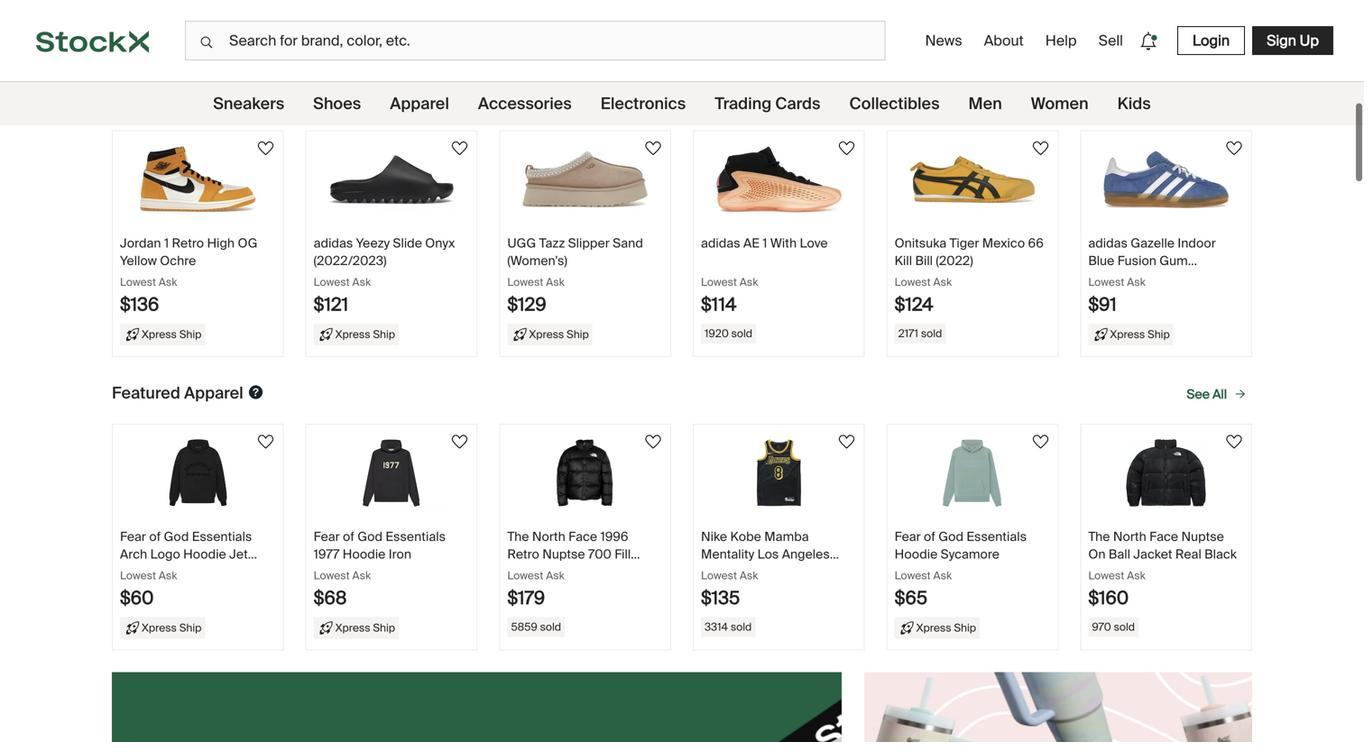 Task type: locate. For each thing, give the bounding box(es) containing it.
xpress ship for $60
[[142, 621, 202, 635]]

nike kobe mamba mentality los angeles lakers city edition swingman jersey (fw23) black image
[[716, 439, 842, 507]]

north
[[532, 529, 566, 545], [1113, 529, 1147, 545]]

ship down "adidas gazelle indoor blue fusion gum (women's)"
[[1148, 327, 1170, 341]]

1 horizontal spatial (women's)
[[1088, 270, 1148, 287]]

retro up 'ochre'
[[172, 235, 204, 252]]

lowest down "1977"
[[314, 569, 350, 583]]

follow image down sneakers 'link'
[[255, 138, 277, 159]]

0 vertical spatial retro
[[172, 235, 204, 252]]

1 horizontal spatial god
[[357, 529, 383, 545]]

north inside the north face 1996 retro nuptse 700 fill packable jacket recycled tnf black
[[532, 529, 566, 545]]

follow image for $68
[[449, 431, 470, 453]]

essentials up jet
[[192, 529, 252, 545]]

2 adidas from the left
[[701, 235, 740, 252]]

tiger
[[950, 235, 979, 252]]

follow image for $179
[[642, 431, 664, 453]]

1 horizontal spatial the
[[1088, 529, 1110, 545]]

2 horizontal spatial god
[[939, 529, 964, 545]]

high
[[207, 235, 235, 252]]

adidas ae 1 with love image
[[716, 146, 842, 213]]

fear inside fear of god essentials 1977 hoodie iron lowest ask $68
[[314, 529, 340, 545]]

(women's) inside "adidas gazelle indoor blue fusion gum (women's)"
[[1088, 270, 1148, 287]]

face for $160
[[1150, 529, 1178, 545]]

sold for $124
[[921, 326, 942, 340]]

0 vertical spatial jacket
[[1133, 546, 1172, 563]]

of inside the "fear of god essentials arch logo hoodie jet black"
[[149, 529, 161, 545]]

1 horizontal spatial adidas
[[701, 235, 740, 252]]

0 horizontal spatial black
[[120, 563, 152, 580]]

sold
[[731, 326, 753, 340], [921, 326, 942, 340], [540, 620, 561, 634], [731, 620, 752, 634], [1114, 620, 1135, 634]]

adidas inside "adidas gazelle indoor blue fusion gum (women's)"
[[1088, 235, 1128, 252]]

ship for $129
[[567, 327, 589, 341]]

the inside the north face 1996 retro nuptse 700 fill packable jacket recycled tnf black
[[507, 529, 529, 545]]

0 horizontal spatial (women's)
[[507, 252, 567, 269]]

god down fear of god essentials 1977 hoodie iron image
[[357, 529, 383, 545]]

with
[[770, 235, 797, 252]]

$91
[[1088, 293, 1117, 316]]

fear up "1977"
[[314, 529, 340, 545]]

lowest down arch
[[120, 569, 156, 583]]

1996
[[600, 529, 628, 545]]

xpress ship for $91
[[1110, 327, 1170, 341]]

fear of god essentials 1977 hoodie iron lowest ask $68
[[314, 529, 446, 610]]

0 horizontal spatial god
[[164, 529, 189, 545]]

ship for $60
[[179, 621, 202, 635]]

ask inside lowest ask $114
[[740, 275, 758, 289]]

xpress down $136
[[142, 327, 177, 341]]

fear of god essentials hoodie sycamore image
[[909, 439, 1036, 507]]

onitsuka tiger mexico 66 kill bill (2022) image
[[909, 146, 1036, 213]]

of inside fear of god essentials hoodie sycamore lowest ask $65
[[924, 529, 935, 545]]

apparel down supreme.jpg 'image' at the top of the page
[[390, 93, 449, 114]]

product category switcher element
[[0, 82, 1364, 125]]

3 essentials from the left
[[967, 529, 1027, 545]]

follow image down collectibles
[[836, 138, 858, 159]]

adidas up blue
[[1088, 235, 1128, 252]]

fear for black
[[120, 529, 146, 545]]

1 up 'ochre'
[[164, 235, 169, 252]]

essentials up iron
[[386, 529, 446, 545]]

essentials for black
[[192, 529, 252, 545]]

hoodie left jet
[[183, 546, 226, 563]]

cards
[[775, 93, 821, 114]]

see
[[1187, 386, 1210, 403]]

women
[[1031, 93, 1089, 114]]

og
[[238, 235, 258, 252]]

1 horizontal spatial north
[[1113, 529, 1147, 545]]

north for tnf
[[532, 529, 566, 545]]

retro inside the north face 1996 retro nuptse 700 fill packable jacket recycled tnf black
[[507, 546, 539, 563]]

0 vertical spatial apparel
[[390, 93, 449, 114]]

970
[[1092, 620, 1111, 634]]

ship down fear of god essentials hoodie sycamore lowest ask $65
[[954, 621, 976, 635]]

lowest inside onitsuka tiger mexico 66 kill bill (2022) lowest ask $124
[[895, 275, 931, 289]]

xpress ship for $121
[[335, 327, 395, 341]]

5859 sold
[[511, 620, 561, 634]]

the for $160
[[1088, 529, 1110, 545]]

fill
[[615, 546, 631, 563]]

the
[[507, 529, 529, 545], [1088, 529, 1110, 545]]

ship for $68
[[373, 621, 395, 635]]

apparel
[[390, 93, 449, 114], [184, 383, 243, 404]]

of up the $68
[[343, 529, 354, 545]]

0 horizontal spatial face
[[569, 529, 597, 545]]

lowest down yellow in the top of the page
[[120, 275, 156, 289]]

notification unread icon image
[[1136, 29, 1161, 54]]

fear inside the "fear of god essentials arch logo hoodie jet black"
[[120, 529, 146, 545]]

1 horizontal spatial face
[[1150, 529, 1178, 545]]

hoodie up $65
[[895, 546, 938, 563]]

lowest up $124
[[895, 275, 931, 289]]

apparel link
[[390, 82, 449, 125]]

2 horizontal spatial adidas
[[1088, 235, 1128, 252]]

black
[[1205, 546, 1237, 563], [120, 563, 152, 580], [534, 581, 567, 598]]

ship down the "fear of god essentials arch logo hoodie jet black"
[[179, 621, 202, 635]]

(women's) down blue
[[1088, 270, 1148, 287]]

1 horizontal spatial essentials
[[386, 529, 446, 545]]

lowest up $121
[[314, 275, 350, 289]]

3 of from the left
[[924, 529, 935, 545]]

god inside fear of god essentials hoodie sycamore lowest ask $65
[[939, 529, 964, 545]]

adidas for $91
[[1088, 235, 1128, 252]]

xpress for $68
[[335, 621, 370, 635]]

1 essentials from the left
[[192, 529, 252, 545]]

the north face 1996 retro nuptse 700 fill packable jacket recycled tnf black image
[[522, 439, 648, 507]]

1920 sold
[[705, 326, 753, 340]]

1 vertical spatial (women's)
[[1088, 270, 1148, 287]]

logo
[[150, 546, 180, 563]]

1 of from the left
[[149, 529, 161, 545]]

follow image down women
[[1030, 138, 1051, 159]]

0 vertical spatial (women's)
[[507, 252, 567, 269]]

love
[[800, 235, 828, 252]]

0 horizontal spatial fear
[[120, 529, 146, 545]]

jacket down 700
[[564, 563, 603, 580]]

fear up $65
[[895, 529, 921, 545]]

2 fear from the left
[[314, 529, 340, 545]]

2 horizontal spatial of
[[924, 529, 935, 545]]

0 horizontal spatial the
[[507, 529, 529, 545]]

1920
[[705, 326, 729, 340]]

face inside the north face 1996 retro nuptse 700 fill packable jacket recycled tnf black
[[569, 529, 597, 545]]

face inside the north face nuptse on ball jacket real black lowest ask $160
[[1150, 529, 1178, 545]]

adidas left ae
[[701, 235, 740, 252]]

1 horizontal spatial of
[[343, 529, 354, 545]]

0 horizontal spatial essentials
[[192, 529, 252, 545]]

black inside the north face nuptse on ball jacket real black lowest ask $160
[[1205, 546, 1237, 563]]

black inside the "fear of god essentials arch logo hoodie jet black"
[[120, 563, 152, 580]]

xpress down $121
[[335, 327, 370, 341]]

apparel left featured apparel icon
[[184, 383, 243, 404]]

adidas yeezy slide onyx (2022/2023) lowest ask $121
[[314, 235, 455, 316]]

0 horizontal spatial retro
[[172, 235, 204, 252]]

fear up arch
[[120, 529, 146, 545]]

0 horizontal spatial 1
[[164, 235, 169, 252]]

xpress down $91
[[1110, 327, 1145, 341]]

jacket
[[1133, 546, 1172, 563], [564, 563, 603, 580]]

hoodie
[[183, 546, 226, 563], [343, 546, 386, 563], [895, 546, 938, 563]]

hoodie left iron
[[343, 546, 386, 563]]

xpress ship down $65
[[916, 621, 976, 635]]

xpress for $60
[[142, 621, 177, 635]]

essentials up sycamore
[[967, 529, 1027, 545]]

face
[[569, 529, 597, 545], [1150, 529, 1178, 545]]

2 hoodie from the left
[[343, 546, 386, 563]]

2 god from the left
[[357, 529, 383, 545]]

1 right ae
[[763, 235, 767, 252]]

1 horizontal spatial apparel
[[390, 93, 449, 114]]

sold right 2171
[[921, 326, 942, 340]]

ask inside lowest ask $135
[[740, 569, 758, 583]]

fear inside fear of god essentials hoodie sycamore lowest ask $65
[[895, 529, 921, 545]]

adidas up (2022/2023) at the left
[[314, 235, 353, 252]]

lowest
[[120, 275, 156, 289], [314, 275, 350, 289], [507, 275, 543, 289], [701, 275, 737, 289], [895, 275, 931, 289], [1088, 275, 1124, 289], [120, 569, 156, 583], [314, 569, 350, 583], [507, 569, 543, 583], [701, 569, 737, 583], [895, 569, 931, 583], [1088, 569, 1124, 583]]

essentials inside fear of god essentials 1977 hoodie iron lowest ask $68
[[386, 529, 446, 545]]

follow image for $129
[[642, 138, 664, 159]]

lowest inside adidas yeezy slide onyx (2022/2023) lowest ask $121
[[314, 275, 350, 289]]

lowest down blue
[[1088, 275, 1124, 289]]

1 vertical spatial nuptse
[[542, 546, 585, 563]]

0 horizontal spatial nuptse
[[542, 546, 585, 563]]

xpress down $129
[[529, 327, 564, 341]]

2 horizontal spatial essentials
[[967, 529, 1027, 545]]

Search... search field
[[185, 21, 885, 60]]

featured apparel
[[112, 383, 243, 404]]

lowest inside 'lowest ask $179'
[[507, 569, 543, 583]]

xpress ship down lowest ask $91
[[1110, 327, 1170, 341]]

1 horizontal spatial retro
[[507, 546, 539, 563]]

2 north from the left
[[1113, 529, 1147, 545]]

1 vertical spatial apparel
[[184, 383, 243, 404]]

hoodie inside the "fear of god essentials arch logo hoodie jet black"
[[183, 546, 226, 563]]

follow image for $121
[[449, 138, 470, 159]]

men link
[[969, 82, 1002, 125]]

face up real
[[1150, 529, 1178, 545]]

xpress down $65
[[916, 621, 951, 635]]

jacket inside the north face 1996 retro nuptse 700 fill packable jacket recycled tnf black
[[564, 563, 603, 580]]

black right real
[[1205, 546, 1237, 563]]

0 horizontal spatial north
[[532, 529, 566, 545]]

black down arch
[[120, 563, 152, 580]]

sold for $160
[[1114, 620, 1135, 634]]

retro up packable
[[507, 546, 539, 563]]

ask inside the north face nuptse on ball jacket real black lowest ask $160
[[1127, 569, 1146, 583]]

1 vertical spatial retro
[[507, 546, 539, 563]]

lowest up $160 on the right bottom of the page
[[1088, 569, 1124, 583]]

yellow
[[120, 252, 157, 269]]

1 the from the left
[[507, 529, 529, 545]]

follow image for $135
[[836, 431, 858, 453]]

follow image
[[449, 138, 470, 159], [642, 138, 664, 159], [1223, 138, 1245, 159], [255, 431, 277, 453], [449, 431, 470, 453], [642, 431, 664, 453], [836, 431, 858, 453], [1030, 431, 1051, 453]]

men
[[969, 93, 1002, 114]]

lowest inside the ugg tazz slipper sand (women's) lowest ask $129
[[507, 275, 543, 289]]

god up logo
[[164, 529, 189, 545]]

god
[[164, 529, 189, 545], [357, 529, 383, 545], [939, 529, 964, 545]]

retro
[[172, 235, 204, 252], [507, 546, 539, 563]]

hoodie inside fear of god essentials 1977 hoodie iron lowest ask $68
[[343, 546, 386, 563]]

jordan
[[120, 235, 161, 252]]

2 essentials from the left
[[386, 529, 446, 545]]

3 hoodie from the left
[[895, 546, 938, 563]]

2 horizontal spatial hoodie
[[895, 546, 938, 563]]

jacket right ball
[[1133, 546, 1172, 563]]

fear of god essentials arch logo hoodie jet black image
[[135, 439, 261, 507]]

1 north from the left
[[532, 529, 566, 545]]

3 adidas from the left
[[1088, 235, 1128, 252]]

1 1 from the left
[[164, 235, 169, 252]]

iron
[[389, 546, 411, 563]]

follow image for $114
[[836, 138, 858, 159]]

nuptse up packable
[[542, 546, 585, 563]]

1 god from the left
[[164, 529, 189, 545]]

black down packable
[[534, 581, 567, 598]]

xpress ship down $129
[[529, 327, 589, 341]]

1 horizontal spatial nuptse
[[1181, 529, 1224, 545]]

face up 700
[[569, 529, 597, 545]]

0 horizontal spatial adidas
[[314, 235, 353, 252]]

ask inside adidas yeezy slide onyx (2022/2023) lowest ask $121
[[352, 275, 371, 289]]

1 face from the left
[[569, 529, 597, 545]]

(women's) down tazz
[[507, 252, 567, 269]]

accessories
[[478, 93, 572, 114]]

fear
[[120, 529, 146, 545], [314, 529, 340, 545], [895, 529, 921, 545]]

0 horizontal spatial jacket
[[564, 563, 603, 580]]

hoodie inside fear of god essentials hoodie sycamore lowest ask $65
[[895, 546, 938, 563]]

xpress for $129
[[529, 327, 564, 341]]

sold right 3314 on the bottom right
[[731, 620, 752, 634]]

blue
[[1088, 252, 1115, 269]]

2 the from the left
[[1088, 529, 1110, 545]]

jacket inside the north face nuptse on ball jacket real black lowest ask $160
[[1133, 546, 1172, 563]]

black inside the north face 1996 retro nuptse 700 fill packable jacket recycled tnf black
[[534, 581, 567, 598]]

ugg tazz slipper sand (women's) image
[[522, 146, 648, 213]]

see all link
[[1181, 379, 1252, 410]]

sold right 970 in the right of the page
[[1114, 620, 1135, 634]]

follow image
[[255, 138, 277, 159], [836, 138, 858, 159], [1030, 138, 1051, 159], [1223, 431, 1245, 453]]

ship for $91
[[1148, 327, 1170, 341]]

1 horizontal spatial hoodie
[[343, 546, 386, 563]]

1
[[164, 235, 169, 252], [763, 235, 767, 252]]

lowest up $65
[[895, 569, 931, 583]]

essentials inside the "fear of god essentials arch logo hoodie jet black"
[[192, 529, 252, 545]]

thenorthface.jpg image
[[1038, 0, 1250, 62]]

ugg
[[507, 235, 536, 252]]

1 horizontal spatial black
[[534, 581, 567, 598]]

follow image down all
[[1223, 431, 1245, 453]]

$121
[[314, 293, 348, 316]]

essentials inside fear of god essentials hoodie sycamore lowest ask $65
[[967, 529, 1027, 545]]

jordan.jpg image
[[115, 0, 326, 62]]

electronics
[[601, 93, 686, 114]]

ship down adidas yeezy slide onyx (2022/2023) lowest ask $121
[[373, 327, 395, 341]]

nuptse
[[1181, 529, 1224, 545], [542, 546, 585, 563]]

of
[[149, 529, 161, 545], [343, 529, 354, 545], [924, 529, 935, 545]]

xpress down $60 at the bottom of page
[[142, 621, 177, 635]]

nuptse up real
[[1181, 529, 1224, 545]]

trading cards link
[[715, 82, 821, 125]]

66
[[1028, 235, 1044, 252]]

1 horizontal spatial jacket
[[1133, 546, 1172, 563]]

sold right 5859
[[540, 620, 561, 634]]

2 of from the left
[[343, 529, 354, 545]]

1 adidas from the left
[[314, 235, 353, 252]]

lowest up $114
[[701, 275, 737, 289]]

all
[[1213, 386, 1227, 403]]

2 face from the left
[[1150, 529, 1178, 545]]

the up packable
[[507, 529, 529, 545]]

ship down jordan 1 retro high og yellow ochre lowest ask $136
[[179, 327, 202, 341]]

lowest inside lowest ask $135
[[701, 569, 737, 583]]

ask
[[159, 275, 177, 289], [352, 275, 371, 289], [546, 275, 565, 289], [740, 275, 758, 289], [933, 275, 952, 289], [1127, 275, 1146, 289], [159, 569, 177, 583], [352, 569, 371, 583], [546, 569, 565, 583], [740, 569, 758, 583], [933, 569, 952, 583], [1127, 569, 1146, 583]]

ask inside lowest ask $91
[[1127, 275, 1146, 289]]

yeezy
[[356, 235, 390, 252]]

sold for $179
[[540, 620, 561, 634]]

xpress ship for $65
[[916, 621, 976, 635]]

of inside fear of god essentials 1977 hoodie iron lowest ask $68
[[343, 529, 354, 545]]

700
[[588, 546, 612, 563]]

3 god from the left
[[939, 529, 964, 545]]

god inside the "fear of god essentials arch logo hoodie jet black"
[[164, 529, 189, 545]]

ask inside fear of god essentials 1977 hoodie iron lowest ask $68
[[352, 569, 371, 583]]

the inside the north face nuptse on ball jacket real black lowest ask $160
[[1088, 529, 1110, 545]]

of for $65
[[924, 529, 935, 545]]

stockx logo image
[[36, 30, 149, 53]]

ask inside the ugg tazz slipper sand (women's) lowest ask $129
[[546, 275, 565, 289]]

god up sycamore
[[939, 529, 964, 545]]

0 horizontal spatial hoodie
[[183, 546, 226, 563]]

2 horizontal spatial black
[[1205, 546, 1237, 563]]

face for tnf
[[569, 529, 597, 545]]

2 horizontal spatial fear
[[895, 529, 921, 545]]

xpress for $65
[[916, 621, 951, 635]]

3 fear from the left
[[895, 529, 921, 545]]

lowest up $179
[[507, 569, 543, 583]]

sneakers
[[182, 89, 254, 110], [213, 93, 284, 114]]

lowest ask $91
[[1088, 275, 1146, 316]]

lowest up $135
[[701, 569, 737, 583]]

north up ball
[[1113, 529, 1147, 545]]

of up logo
[[149, 529, 161, 545]]

1 vertical spatial jacket
[[564, 563, 603, 580]]

xpress ship down "lowest ask $60"
[[142, 621, 202, 635]]

north up packable
[[532, 529, 566, 545]]

jordan 1 retro high og yellow ochre image
[[135, 146, 261, 213]]

the up the on
[[1088, 529, 1110, 545]]

1 horizontal spatial fear
[[314, 529, 340, 545]]

xpress ship down $121
[[335, 327, 395, 341]]

lowest up $129
[[507, 275, 543, 289]]

1 horizontal spatial 1
[[763, 235, 767, 252]]

retro inside jordan 1 retro high og yellow ochre lowest ask $136
[[172, 235, 204, 252]]

ae
[[743, 235, 760, 252]]

adidas gazelle indoor blue fusion gum (women's)
[[1088, 235, 1216, 287]]

onyx
[[425, 235, 455, 252]]

xpress ship down the $68
[[335, 621, 395, 635]]

sold right "1920"
[[731, 326, 753, 340]]

kill
[[895, 252, 912, 269]]

0 vertical spatial nuptse
[[1181, 529, 1224, 545]]

sign up button
[[1252, 26, 1333, 55]]

$60
[[120, 587, 154, 610]]

xpress for $91
[[1110, 327, 1145, 341]]

(2022)
[[936, 252, 973, 269]]

0 horizontal spatial of
[[149, 529, 161, 545]]

ship down the ugg tazz slipper sand (women's) lowest ask $129
[[567, 327, 589, 341]]

1 fear from the left
[[120, 529, 146, 545]]

1 hoodie from the left
[[183, 546, 226, 563]]

xpress ship down $136
[[142, 327, 202, 341]]

black for fear of god essentials arch logo hoodie jet black
[[120, 563, 152, 580]]

north inside the north face nuptse on ball jacket real black lowest ask $160
[[1113, 529, 1147, 545]]

follow image for $91
[[1223, 138, 1245, 159]]

xpress down the $68
[[335, 621, 370, 635]]

ship down fear of god essentials 1977 hoodie iron lowest ask $68
[[373, 621, 395, 635]]

god inside fear of god essentials 1977 hoodie iron lowest ask $68
[[357, 529, 383, 545]]

of up $65
[[924, 529, 935, 545]]

accessories link
[[478, 82, 572, 125]]



Task type: vqa. For each thing, say whether or not it's contained in the screenshot.
Mega inside Home / shoes / Crocs / Slides & Sandals / Crocs Classic Mega Crush Clog Atmosphere
no



Task type: describe. For each thing, give the bounding box(es) containing it.
arch
[[120, 546, 147, 563]]

essentials for $65
[[967, 529, 1027, 545]]

the for tnf
[[507, 529, 529, 545]]

sold for $114
[[731, 326, 753, 340]]

lowest inside fear of god essentials 1977 hoodie iron lowest ask $68
[[314, 569, 350, 583]]

tnf
[[507, 581, 531, 598]]

up
[[1300, 31, 1319, 50]]

nuptse inside the north face nuptse on ball jacket real black lowest ask $160
[[1181, 529, 1224, 545]]

ship for $65
[[954, 621, 976, 635]]

stockx logo link
[[0, 0, 185, 81]]

slipper
[[568, 235, 610, 252]]

jordan 1 retro high og yellow ochre lowest ask $136
[[120, 235, 258, 316]]

$136
[[120, 293, 159, 316]]

god for ask
[[357, 529, 383, 545]]

god for black
[[164, 529, 189, 545]]

news link
[[918, 24, 970, 57]]

2171 sold
[[898, 326, 942, 340]]

lowest ask $135
[[701, 569, 758, 610]]

trading
[[715, 93, 772, 114]]

adidas inside adidas yeezy slide onyx (2022/2023) lowest ask $121
[[314, 235, 353, 252]]

shoes
[[313, 93, 361, 114]]

about link
[[977, 24, 1031, 57]]

3314
[[705, 620, 728, 634]]

xpress for $121
[[335, 327, 370, 341]]

on
[[1088, 546, 1106, 563]]

fear of god essentials 1977 hoodie iron image
[[328, 439, 455, 507]]

adidas for $114
[[701, 235, 740, 252]]

adidas yeezy slide onyx (2022/2023) image
[[328, 146, 455, 213]]

black for the north face nuptse on ball jacket real black lowest ask $160
[[1205, 546, 1237, 563]]

slide
[[393, 235, 422, 252]]

sand
[[613, 235, 643, 252]]

essentials for ask
[[386, 529, 446, 545]]

xpress ship for $68
[[335, 621, 395, 635]]

recycled
[[606, 563, 660, 580]]

bill
[[915, 252, 933, 269]]

the north face nuptse on ball jacket real black image
[[1103, 439, 1229, 507]]

lowest ask $114
[[701, 275, 758, 316]]

electronics link
[[601, 82, 686, 125]]

1977
[[314, 546, 340, 563]]

the north face nuptse on ball jacket real black lowest ask $160
[[1088, 529, 1237, 610]]

ask inside "lowest ask $60"
[[159, 569, 177, 583]]

featured apparel image
[[247, 384, 265, 402]]

god for $65
[[939, 529, 964, 545]]

fusion
[[1118, 252, 1157, 269]]

collectibles
[[849, 93, 940, 114]]

xpress ship for $136
[[142, 327, 202, 341]]

shoes link
[[313, 82, 361, 125]]

(women's) inside the ugg tazz slipper sand (women's) lowest ask $129
[[507, 252, 567, 269]]

lowest inside "lowest ask $60"
[[120, 569, 156, 583]]

follow image for $136
[[255, 138, 277, 159]]

apparel inside product category switcher element
[[390, 93, 449, 114]]

ship for $136
[[179, 327, 202, 341]]

sold for $135
[[731, 620, 752, 634]]

gazelle
[[1131, 235, 1175, 252]]

gum
[[1160, 252, 1188, 269]]

lowest inside lowest ask $114
[[701, 275, 737, 289]]

xpress ship for $129
[[529, 327, 589, 341]]

$160
[[1088, 587, 1129, 610]]

2171
[[898, 326, 918, 340]]

ask inside 'lowest ask $179'
[[546, 569, 565, 583]]

fear for ask
[[314, 529, 340, 545]]

5859
[[511, 620, 537, 634]]

sign up
[[1267, 31, 1319, 50]]

tazz
[[539, 235, 565, 252]]

sell link
[[1091, 24, 1130, 57]]

sycamore
[[941, 546, 1000, 563]]

women link
[[1031, 82, 1089, 125]]

adidas ae 1 with love
[[701, 235, 828, 252]]

follow image for $160
[[1223, 431, 1245, 453]]

of for ask
[[343, 529, 354, 545]]

north for $160
[[1113, 529, 1147, 545]]

onitsuka tiger mexico 66 kill bill (2022) lowest ask $124
[[895, 235, 1044, 316]]

about
[[984, 31, 1024, 50]]

ugg tazz slipper sand (women's) lowest ask $129
[[507, 235, 643, 316]]

sneakers link
[[213, 82, 284, 125]]

lv.jpg image
[[577, 0, 788, 62]]

onitsuka
[[895, 235, 947, 252]]

sell
[[1099, 31, 1123, 50]]

$124
[[895, 293, 934, 316]]

ship for $121
[[373, 327, 395, 341]]

fear for $65
[[895, 529, 921, 545]]

ask inside onitsuka tiger mexico 66 kill bill (2022) lowest ask $124
[[933, 275, 952, 289]]

$179
[[507, 587, 545, 610]]

news
[[925, 31, 962, 50]]

jet
[[229, 546, 248, 563]]

login
[[1193, 31, 1230, 50]]

$135
[[701, 587, 740, 610]]

xpress for $136
[[142, 327, 177, 341]]

3314 sold
[[705, 620, 752, 634]]

bigfacts_jan2024_internal_banners_secondarya.jpg image
[[112, 673, 842, 743]]

follow image for $124
[[1030, 138, 1051, 159]]

follow image for $60
[[255, 431, 277, 453]]

ochre
[[160, 252, 196, 269]]

of for black
[[149, 529, 161, 545]]

970 sold
[[1092, 620, 1135, 634]]

$65
[[895, 587, 928, 610]]

trending sneakers
[[112, 89, 254, 110]]

lowest inside the north face nuptse on ball jacket real black lowest ask $160
[[1088, 569, 1124, 583]]

lowest inside lowest ask $91
[[1088, 275, 1124, 289]]

$114
[[701, 293, 737, 316]]

2 1 from the left
[[763, 235, 767, 252]]

stanley_tumblers_the_clean_slate_collection.psdsecondaryb.jpg image
[[865, 673, 1252, 743]]

real
[[1176, 546, 1202, 563]]

ugg.jpg image
[[807, 0, 1019, 62]]

trending
[[112, 89, 179, 110]]

adidas gazelle indoor blue fusion gum (women's) image
[[1103, 146, 1229, 213]]

ball
[[1109, 546, 1130, 563]]

lowest inside fear of god essentials hoodie sycamore lowest ask $65
[[895, 569, 931, 583]]

sneakers inside product category switcher element
[[213, 93, 284, 114]]

0 horizontal spatial apparel
[[184, 383, 243, 404]]

lowest ask $179
[[507, 569, 565, 610]]

1 inside jordan 1 retro high og yellow ochre lowest ask $136
[[164, 235, 169, 252]]

mexico
[[982, 235, 1025, 252]]

help
[[1045, 31, 1077, 50]]

fear of god essentials hoodie sycamore lowest ask $65
[[895, 529, 1027, 610]]

ask inside jordan 1 retro high og yellow ochre lowest ask $136
[[159, 275, 177, 289]]

lowest ask $60
[[120, 569, 177, 610]]

lowest inside jordan 1 retro high og yellow ochre lowest ask $136
[[120, 275, 156, 289]]

kids link
[[1117, 82, 1151, 125]]

$68
[[314, 587, 347, 610]]

help link
[[1038, 24, 1084, 57]]

nuptse inside the north face 1996 retro nuptse 700 fill packable jacket recycled tnf black
[[542, 546, 585, 563]]

trading cards
[[715, 93, 821, 114]]

follow image for $65
[[1030, 431, 1051, 453]]

collectibles link
[[849, 82, 940, 125]]

ask inside fear of god essentials hoodie sycamore lowest ask $65
[[933, 569, 952, 583]]

indoor
[[1178, 235, 1216, 252]]

sign
[[1267, 31, 1296, 50]]

supreme.jpg image
[[346, 0, 557, 62]]



